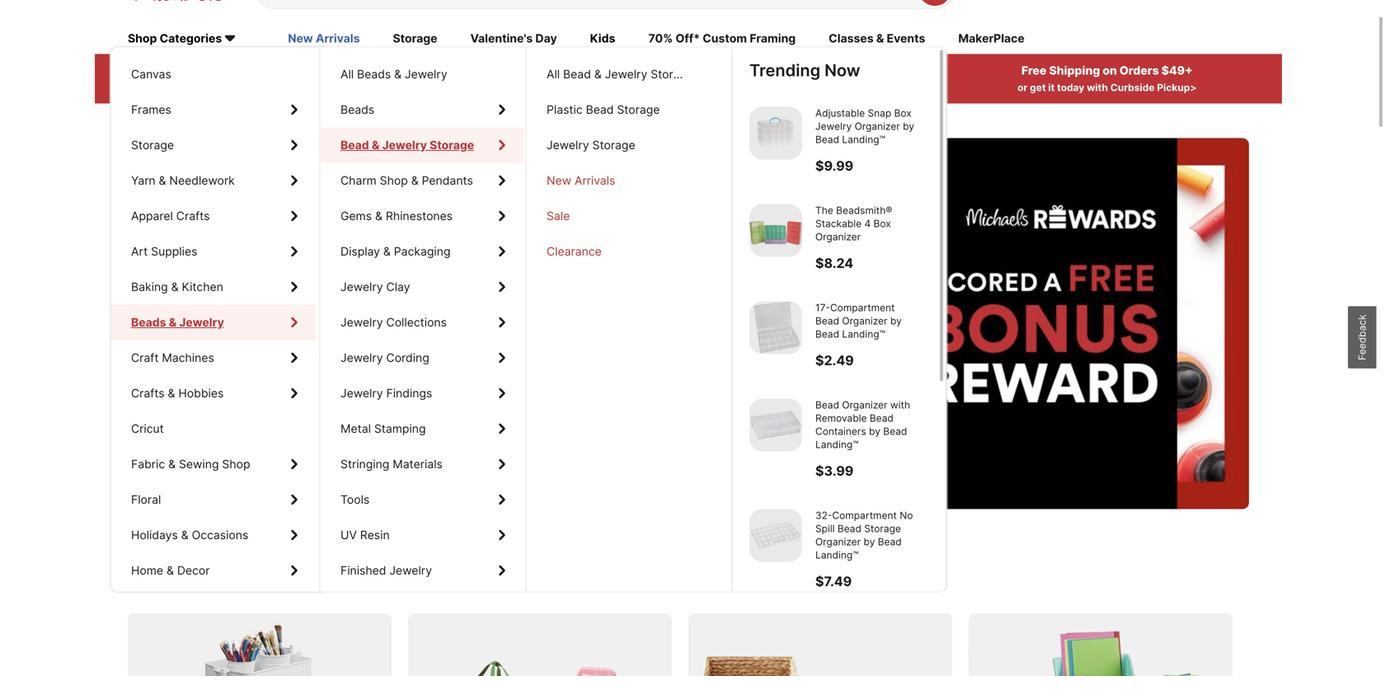 Task type: locate. For each thing, give the bounding box(es) containing it.
apparel for 70% off* custom framing
[[131, 209, 173, 223]]

1 vertical spatial compartment
[[832, 510, 897, 522]]

clearance
[[547, 245, 602, 259]]

with inside free shipping on orders $49+ or get it today with curbside pickup>
[[1087, 82, 1108, 94]]

details
[[767, 82, 801, 94]]

5 item undefined image from the top
[[750, 509, 802, 562]]

storage link for classes & events
[[111, 127, 316, 163]]

craft machines for kids
[[131, 351, 214, 365]]

rewards
[[708, 64, 758, 78]]

arrivals up purchases
[[316, 32, 360, 46]]

hobbies
[[178, 386, 224, 400], [178, 386, 224, 400], [178, 386, 224, 400], [178, 386, 224, 400], [178, 386, 224, 400], [178, 386, 224, 400], [178, 386, 224, 400], [178, 386, 224, 400]]

2 item undefined image from the top
[[750, 204, 802, 257]]

on up curbside
[[1103, 64, 1117, 78]]

earn 9% in rewards when you use your michaels™ credit card.³ details & apply>
[[557, 64, 847, 94]]

no
[[900, 510, 913, 522]]

1 vertical spatial new arrivals
[[547, 174, 615, 188]]

holidays & occasions for storage
[[131, 528, 248, 542]]

art supplies for classes & events
[[131, 245, 197, 259]]

compartment inside 17-compartment bead organizer by bead landing™
[[830, 302, 895, 314]]

craft machines link
[[111, 340, 316, 376], [111, 340, 316, 376], [111, 340, 316, 376], [111, 340, 316, 376], [111, 340, 316, 376], [111, 340, 316, 376], [111, 340, 316, 376], [111, 340, 316, 376]]

new arrivals link up price
[[288, 30, 360, 48]]

craft
[[131, 351, 159, 365], [131, 351, 159, 365], [131, 351, 159, 365], [131, 351, 159, 365], [131, 351, 159, 365], [131, 351, 159, 365], [131, 351, 159, 365], [131, 351, 159, 365]]

0 horizontal spatial for
[[371, 567, 398, 591]]

new for new arrivals 'link' to the right
[[547, 174, 572, 188]]

jewelry
[[405, 67, 447, 81], [605, 67, 648, 81], [816, 120, 852, 132], [382, 138, 427, 152], [547, 138, 589, 152], [341, 280, 383, 294], [179, 315, 221, 329], [179, 315, 221, 329], [179, 315, 221, 329], [179, 315, 221, 329], [179, 315, 221, 329], [179, 315, 221, 329], [179, 315, 221, 329], [179, 315, 224, 329], [341, 315, 383, 329], [341, 351, 383, 365], [341, 386, 383, 400], [390, 564, 432, 578]]

frames link for shop categories
[[111, 92, 316, 127]]

1 horizontal spatial new arrivals link
[[527, 163, 730, 198]]

arrivals down the jewelry storage
[[575, 174, 615, 188]]

4 item undefined image from the top
[[750, 399, 802, 451]]

apparel for kids
[[131, 209, 173, 223]]

adjustable
[[816, 107, 865, 119]]

machines
[[162, 351, 214, 365], [162, 351, 214, 365], [162, 351, 214, 365], [162, 351, 214, 365], [162, 351, 214, 365], [162, 351, 214, 365], [162, 351, 214, 365], [162, 351, 214, 365]]

beads & jewelry link for valentine's day
[[111, 305, 316, 340]]

kids link
[[590, 30, 615, 48]]

compartment inside the 32-compartment no spill bead storage organizer by bead landing™
[[832, 510, 897, 522]]

apparel for storage
[[131, 209, 173, 223]]

& inside earn 9% in rewards when you use your michaels™ credit card.³ details & apply>
[[803, 82, 810, 94]]

item undefined image for $7.49
[[750, 509, 802, 562]]

shop categories
[[128, 32, 222, 46]]

hobbies for valentine's day
[[178, 386, 224, 400]]

2 horizontal spatial all
[[547, 67, 560, 81]]

supplies for shop categories
[[151, 245, 197, 259]]

free
[[1022, 64, 1047, 78]]

machines for classes & events
[[162, 351, 214, 365]]

new up sale
[[547, 174, 572, 188]]

fabric & sewing shop link for 70% off* custom framing
[[111, 447, 316, 482]]

0 vertical spatial new arrivals
[[288, 32, 360, 46]]

0 horizontal spatial all
[[229, 64, 244, 78]]

storage link for storage
[[111, 127, 316, 163]]

you up free.
[[555, 249, 624, 300]]

organizer up $2.49
[[842, 315, 888, 327]]

$2.49
[[816, 352, 854, 369]]

landing™ up $2.49
[[842, 328, 886, 340]]

crafts & hobbies for new arrivals
[[131, 386, 224, 400]]

kitchen for shop categories
[[182, 280, 223, 294]]

home & decor link for valentine's day
[[111, 553, 316, 588]]

organizer inside bead organizer with removable bead containers by bead landing™
[[842, 399, 888, 411]]

on right save
[[180, 567, 204, 591]]

item undefined image left spill in the bottom right of the page
[[750, 509, 802, 562]]

craft machines link for new arrivals
[[111, 340, 316, 376]]

adjustable snap box jewelry organizer by bead landing™
[[816, 107, 915, 146]]

machines for kids
[[162, 351, 214, 365]]

needlework
[[169, 174, 235, 188], [169, 174, 235, 188], [169, 174, 235, 188], [169, 174, 235, 188], [169, 174, 235, 188], [169, 174, 235, 188], [169, 174, 235, 188], [169, 174, 235, 188]]

supplies for 70% off* custom framing
[[151, 245, 197, 259]]

home & decor for valentine's day
[[131, 564, 210, 578]]

organizer inside the 32-compartment no spill bead storage organizer by bead landing™
[[816, 536, 861, 548]]

crafts & hobbies link for storage
[[111, 376, 316, 411]]

fabric for storage
[[131, 457, 165, 471]]

apparel crafts for classes & events
[[131, 209, 210, 223]]

baking
[[131, 280, 168, 294], [131, 280, 168, 294], [131, 280, 168, 294], [131, 280, 168, 294], [131, 280, 168, 294], [131, 280, 168, 294], [131, 280, 168, 294], [131, 280, 168, 294]]

your first reward of the year is here, and it's free.
[[161, 311, 627, 336]]

apparel for new arrivals
[[131, 209, 173, 223]]

1 horizontal spatial all
[[341, 67, 354, 81]]

by inside "adjustable snap box jewelry organizer by bead landing™"
[[903, 120, 915, 132]]

arrivals
[[316, 32, 360, 46], [575, 174, 615, 188]]

colorful plastic storage bins image
[[969, 614, 1233, 676]]

organizer down stackable
[[816, 231, 861, 243]]

crafts & hobbies for valentine's day
[[131, 386, 224, 400]]

home & decor link for shop categories
[[111, 553, 316, 588]]

baking & kitchen link
[[111, 269, 316, 305], [111, 269, 316, 305], [111, 269, 316, 305], [111, 269, 316, 305], [111, 269, 316, 305], [111, 269, 316, 305], [111, 269, 316, 305], [111, 269, 316, 305]]

organizer inside "adjustable snap box jewelry organizer by bead landing™"
[[855, 120, 900, 132]]

shop for new arrivals
[[222, 457, 250, 471]]

1 horizontal spatial box
[[894, 107, 912, 119]]

free shipping on orders $49+ or get it today with curbside pickup>
[[1018, 64, 1197, 94]]

exclusions
[[294, 82, 346, 94]]

0 horizontal spatial new
[[200, 249, 285, 300]]

beads & jewelry link for 70% off* custom framing
[[111, 305, 316, 340]]

1 horizontal spatial arrivals
[[575, 174, 615, 188]]

2 vertical spatial new
[[200, 249, 285, 300]]

storage link for 70% off* custom framing
[[111, 127, 316, 163]]

item undefined image left "the"
[[750, 204, 802, 257]]

charm
[[341, 174, 377, 188]]

valentine's
[[470, 32, 533, 46]]

new arrivals inside 'link'
[[547, 174, 615, 188]]

shop categories link
[[128, 30, 255, 48]]

apparel crafts for kids
[[131, 209, 210, 223]]

box inside "adjustable snap box jewelry organizer by bead landing™"
[[894, 107, 912, 119]]

you left use
[[586, 82, 603, 94]]

card.³
[[734, 82, 765, 94]]

and
[[503, 311, 538, 336]]

0 horizontal spatial new arrivals
[[288, 32, 360, 46]]

1 vertical spatial on
[[180, 567, 204, 591]]

canvas for classes & events
[[131, 67, 171, 81]]

bead & jewelry storage link
[[321, 127, 524, 163]]

compartment down $8.24
[[830, 302, 895, 314]]

white rolling cart with art supplies image
[[128, 614, 392, 676]]

machines for 70% off* custom framing
[[162, 351, 214, 365]]

organizer up removable
[[842, 399, 888, 411]]

0 vertical spatial arrivals
[[316, 32, 360, 46]]

new
[[288, 32, 313, 46], [547, 174, 572, 188], [200, 249, 285, 300]]

frames
[[131, 103, 171, 117], [131, 103, 171, 117], [131, 103, 171, 117], [131, 103, 171, 117], [131, 103, 171, 117], [131, 103, 171, 117], [131, 103, 171, 117], [131, 103, 171, 117]]

craft for classes & events
[[131, 351, 159, 365]]

art supplies for storage
[[131, 245, 197, 259]]

item undefined image for $2.49
[[750, 301, 802, 354]]

item undefined image left containers
[[750, 399, 802, 451]]

daily23us.
[[234, 82, 292, 94]]

all up when
[[547, 67, 560, 81]]

baking for valentine's day
[[131, 280, 168, 294]]

all inside 20% off all regular price purchases with code daily23us. exclusions apply>
[[229, 64, 244, 78]]

beads for storage
[[131, 315, 165, 329]]

all right off
[[229, 64, 244, 78]]

stamping
[[374, 422, 426, 436]]

year
[[385, 311, 426, 336]]

shipping
[[1049, 64, 1100, 78]]

baking for storage
[[131, 280, 168, 294]]

bead
[[563, 67, 591, 81], [586, 103, 614, 117], [816, 134, 840, 146], [341, 138, 369, 152], [816, 315, 840, 327], [816, 328, 840, 340], [816, 399, 840, 411], [870, 412, 894, 424], [883, 425, 907, 437], [838, 523, 862, 535], [878, 536, 902, 548]]

floral link for classes & events
[[111, 482, 316, 517]]

0 vertical spatial you
[[586, 82, 603, 94]]

home & decor link for kids
[[111, 553, 316, 588]]

2 horizontal spatial with
[[1087, 82, 1108, 94]]

jewelry findings link
[[321, 376, 524, 411]]

needlework for 70% off* custom framing
[[169, 174, 235, 188]]

storage link for kids
[[111, 127, 316, 163]]

1 vertical spatial you
[[555, 249, 624, 300]]

$8.24
[[816, 255, 854, 271]]

0 vertical spatial compartment
[[830, 302, 895, 314]]

fabric for 70% off* custom framing
[[131, 457, 165, 471]]

craft machines for valentine's day
[[131, 351, 214, 365]]

fabric & sewing shop link for kids
[[111, 447, 316, 482]]

sewing for storage
[[179, 457, 219, 471]]

by inside 17-compartment bead organizer by bead landing™
[[891, 315, 902, 327]]

finished jewelry link
[[321, 553, 524, 588]]

holidays for classes & events
[[131, 528, 178, 542]]

holidays & occasions link
[[111, 517, 316, 553], [111, 517, 316, 553], [111, 517, 316, 553], [111, 517, 316, 553], [111, 517, 316, 553], [111, 517, 316, 553], [111, 517, 316, 553], [111, 517, 316, 553]]

landing™ inside bead organizer with removable bead containers by bead landing™
[[816, 439, 859, 451]]

landing™ down containers
[[816, 439, 859, 451]]

1 vertical spatial arrivals
[[575, 174, 615, 188]]

new arrivals link
[[288, 30, 360, 48], [527, 163, 730, 198]]

curbside
[[1111, 82, 1155, 94]]

new arrivals up price
[[288, 32, 360, 46]]

home & decor for 70% off* custom framing
[[131, 564, 210, 578]]

1 vertical spatial new
[[547, 174, 572, 188]]

apply>
[[812, 82, 847, 94]]

jewelry collections link
[[321, 305, 524, 340]]

jewelry cording
[[341, 351, 429, 365]]

day
[[536, 32, 557, 46]]

landing™ down snap
[[842, 134, 886, 146]]

apparel crafts for shop categories
[[131, 209, 210, 223]]

0 vertical spatial on
[[1103, 64, 1117, 78]]

item undefined image down 'details'
[[750, 107, 802, 160]]

item undefined image for $3.99
[[750, 399, 802, 451]]

here,
[[451, 311, 499, 336]]

new up price
[[288, 32, 313, 46]]

0 vertical spatial for
[[492, 249, 545, 300]]

charm shop & pendants
[[341, 174, 473, 188]]

apparel crafts for 70% off* custom framing
[[131, 209, 210, 223]]

apparel crafts for storage
[[131, 209, 210, 223]]

0 horizontal spatial with
[[184, 82, 205, 94]]

box inside the beadsmith® stackable 4 box organizer
[[874, 218, 891, 230]]

events
[[887, 32, 926, 46]]

beads
[[357, 67, 391, 81], [341, 103, 375, 117], [131, 315, 165, 329], [131, 315, 165, 329], [131, 315, 165, 329], [131, 315, 165, 329], [131, 315, 165, 329], [131, 315, 165, 329], [131, 315, 165, 329], [131, 315, 166, 329]]

17-
[[816, 302, 830, 314]]

jewelry clay link
[[321, 269, 524, 305]]

apparel crafts for valentine's day
[[131, 209, 210, 223]]

canvas link for new arrivals
[[111, 57, 316, 92]]

0 horizontal spatial box
[[874, 218, 891, 230]]

display & packaging link
[[321, 234, 524, 269]]

crafts
[[176, 209, 210, 223], [176, 209, 210, 223], [176, 209, 210, 223], [176, 209, 210, 223], [176, 209, 210, 223], [176, 209, 210, 223], [176, 209, 210, 223], [176, 209, 210, 223], [131, 386, 165, 400], [131, 386, 165, 400], [131, 386, 165, 400], [131, 386, 165, 400], [131, 386, 165, 400], [131, 386, 165, 400], [131, 386, 165, 400], [131, 386, 165, 400]]

3 item undefined image from the top
[[750, 301, 802, 354]]

art supplies link for new arrivals
[[111, 234, 316, 269]]

beads & jewelry
[[131, 315, 221, 329], [131, 315, 221, 329], [131, 315, 221, 329], [131, 315, 221, 329], [131, 315, 221, 329], [131, 315, 221, 329], [131, 315, 221, 329], [131, 315, 224, 329]]

landing™ up $7.49
[[816, 549, 859, 561]]

jewelry inside "link"
[[382, 138, 427, 152]]

yarn & needlework
[[131, 174, 235, 188], [131, 174, 235, 188], [131, 174, 235, 188], [131, 174, 235, 188], [131, 174, 235, 188], [131, 174, 235, 188], [131, 174, 235, 188], [131, 174, 235, 188]]

kitchen for classes & events
[[182, 280, 223, 294]]

1 horizontal spatial new
[[288, 32, 313, 46]]

1 vertical spatial for
[[371, 567, 398, 591]]

holidays & occasions link for kids
[[111, 517, 316, 553]]

first
[[208, 311, 246, 336]]

baking & kitchen for kids
[[131, 280, 223, 294]]

compartment
[[830, 302, 895, 314], [832, 510, 897, 522]]

yarn for 70% off* custom framing
[[131, 174, 156, 188]]

new arrivals down the jewelry storage
[[547, 174, 615, 188]]

plastic bead storage
[[547, 103, 660, 117]]

art supplies for 70% off* custom framing
[[131, 245, 197, 259]]

1 item undefined image from the top
[[750, 107, 802, 160]]

home for 70% off* custom framing
[[131, 564, 163, 578]]

craft machines for new arrivals
[[131, 351, 214, 365]]

by inside bead organizer with removable bead containers by bead landing™
[[869, 425, 881, 437]]

2 horizontal spatial new
[[547, 174, 572, 188]]

for up the and
[[492, 249, 545, 300]]

for down the resin
[[371, 567, 398, 591]]

home & decor for shop categories
[[131, 564, 210, 578]]

with inside 20% off all regular price purchases with code daily23us. exclusions apply>
[[184, 82, 205, 94]]

storage inside jewelry storage link
[[593, 138, 635, 152]]

beads link
[[321, 92, 524, 127]]

yarn & needlework link for storage
[[111, 163, 316, 198]]

on
[[1103, 64, 1117, 78], [180, 567, 204, 591]]

item undefined image
[[750, 107, 802, 160], [750, 204, 802, 257], [750, 301, 802, 354], [750, 399, 802, 451], [750, 509, 802, 562]]

art supplies for kids
[[131, 245, 197, 259]]

creative
[[209, 567, 287, 591]]

it's
[[543, 311, 569, 336]]

storage inside the 32-compartment no spill bead storage organizer by bead landing™
[[864, 523, 901, 535]]

canvas for shop categories
[[131, 67, 171, 81]]

charm shop & pendants link
[[321, 163, 524, 198]]

box right snap
[[894, 107, 912, 119]]

new arrivals link down the jewelry storage
[[527, 163, 730, 198]]

craft for kids
[[131, 351, 159, 365]]

cricut for shop categories
[[131, 422, 164, 436]]

box right 4 in the top of the page
[[874, 218, 891, 230]]

art supplies for new arrivals
[[131, 245, 197, 259]]

compartment up spill in the bottom right of the page
[[832, 510, 897, 522]]

beads & jewelry link
[[111, 305, 316, 340], [111, 305, 316, 340], [111, 305, 316, 340], [111, 305, 316, 340], [111, 305, 316, 340], [111, 305, 316, 340], [111, 305, 316, 340], [111, 305, 316, 340]]

all up apply> on the top
[[341, 67, 354, 81]]

0 horizontal spatial arrivals
[[316, 32, 360, 46]]

0 vertical spatial new arrivals link
[[288, 30, 360, 48]]

0 vertical spatial new
[[288, 32, 313, 46]]

32-compartment no spill bead storage organizer by bead landing™
[[816, 510, 913, 561]]

1 vertical spatial new arrivals link
[[527, 163, 730, 198]]

hobbies for storage
[[178, 386, 224, 400]]

item undefined image left 17-
[[750, 301, 802, 354]]

1 horizontal spatial new arrivals
[[547, 174, 615, 188]]

decor for kids
[[177, 564, 210, 578]]

holiday storage containers image
[[408, 614, 672, 676]]

classes & events link
[[829, 30, 926, 48]]

1 horizontal spatial on
[[1103, 64, 1117, 78]]

kids
[[590, 32, 615, 46]]

you
[[586, 82, 603, 94], [555, 249, 624, 300]]

1 vertical spatial box
[[874, 218, 891, 230]]

1 horizontal spatial with
[[891, 399, 910, 411]]

yarn for new arrivals
[[131, 174, 156, 188]]

craft machines link for shop categories
[[111, 340, 316, 376]]

gems & rhinestones link
[[321, 198, 524, 234]]

1 horizontal spatial for
[[492, 249, 545, 300]]

you inside earn 9% in rewards when you use your michaels™ credit card.³ details & apply>
[[586, 82, 603, 94]]

art for classes & events
[[131, 245, 148, 259]]

tools
[[341, 493, 370, 507]]

gems
[[341, 209, 372, 223]]

0 vertical spatial box
[[894, 107, 912, 119]]

fabric & sewing shop link
[[111, 447, 316, 482], [111, 447, 316, 482], [111, 447, 316, 482], [111, 447, 316, 482], [111, 447, 316, 482], [111, 447, 316, 482], [111, 447, 316, 482], [111, 447, 316, 482]]

holidays & occasions link for valentine's day
[[111, 517, 316, 553]]

canvas for 70% off* custom framing
[[131, 67, 171, 81]]

organizer down spill in the bottom right of the page
[[816, 536, 861, 548]]

frames link for storage
[[111, 92, 316, 127]]

20%
[[180, 64, 206, 78]]

new up first
[[200, 249, 285, 300]]

spill
[[816, 523, 835, 535]]

metal
[[341, 422, 371, 436]]

floral for new arrivals
[[131, 493, 161, 507]]

fabric & sewing shop link for storage
[[111, 447, 316, 482]]

a
[[161, 249, 190, 300]]

off*
[[676, 32, 700, 46]]

crafts & hobbies
[[131, 386, 224, 400], [131, 386, 224, 400], [131, 386, 224, 400], [131, 386, 224, 400], [131, 386, 224, 400], [131, 386, 224, 400], [131, 386, 224, 400], [131, 386, 224, 400]]

organizer down snap
[[855, 120, 900, 132]]

stackable
[[816, 218, 862, 230]]

home & decor link
[[111, 553, 316, 588], [111, 553, 316, 588], [111, 553, 316, 588], [111, 553, 316, 588], [111, 553, 316, 588], [111, 553, 316, 588], [111, 553, 316, 588], [111, 553, 316, 588]]

all beads & jewelry link
[[321, 57, 524, 92]]

resin
[[360, 528, 390, 542]]

cricut link for new arrivals
[[111, 411, 316, 447]]

uv resin link
[[321, 517, 524, 553]]

baking & kitchen link for kids
[[111, 269, 316, 305]]

pendants
[[422, 174, 473, 188]]



Task type: describe. For each thing, give the bounding box(es) containing it.
organizer inside the beadsmith® stackable 4 box organizer
[[816, 231, 861, 243]]

canvas link for 70% off* custom framing
[[111, 57, 316, 92]]

70% off* custom framing link
[[648, 30, 796, 48]]

stringing
[[341, 457, 390, 471]]

kitchen for storage
[[182, 280, 223, 294]]

new arrivals for new arrivals 'link' to the right
[[547, 174, 615, 188]]

you for when
[[586, 82, 603, 94]]

three water hyacinth baskets in white, brown and tan image
[[689, 614, 952, 676]]

containers
[[816, 425, 866, 437]]

now
[[825, 60, 861, 80]]

beads & jewelry for kids
[[131, 315, 221, 329]]

metal stamping link
[[321, 411, 524, 447]]

it
[[1048, 82, 1055, 94]]

gift
[[416, 249, 482, 300]]

shop for storage
[[222, 457, 250, 471]]

holidays & occasions for valentine's day
[[131, 528, 248, 542]]

apparel crafts link for kids
[[111, 198, 316, 234]]

free.
[[574, 311, 627, 336]]

home & decor link for storage
[[111, 553, 316, 588]]

clay
[[386, 280, 410, 294]]

beads for shop categories
[[131, 315, 165, 329]]

trending
[[750, 60, 821, 80]]

or
[[1018, 82, 1028, 94]]

your
[[626, 82, 647, 94]]

storage inside plastic bead storage link
[[617, 103, 660, 117]]

& inside "link"
[[372, 138, 380, 152]]

jewelry storage link
[[527, 127, 730, 163]]

landing™ inside "adjustable snap box jewelry organizer by bead landing™"
[[842, 134, 886, 146]]

with inside bead organizer with removable bead containers by bead landing™
[[891, 399, 910, 411]]

fabric for classes & events
[[131, 457, 165, 471]]

cricut for classes & events
[[131, 422, 164, 436]]

display & packaging
[[341, 245, 451, 259]]

michaels™
[[650, 82, 700, 94]]

frames for classes & events
[[131, 103, 171, 117]]

canvas link for classes & events
[[111, 57, 316, 92]]

kitchen for new arrivals
[[182, 280, 223, 294]]

4
[[865, 218, 871, 230]]

baking & kitchen link for storage
[[111, 269, 316, 305]]

crafts & hobbies link for classes & events
[[111, 376, 316, 411]]

craft machines for 70% off* custom framing
[[131, 351, 214, 365]]

today
[[1057, 82, 1085, 94]]

landing™ inside 17-compartment bead organizer by bead landing™
[[842, 328, 886, 340]]

cricut link for 70% off* custom framing
[[111, 411, 316, 447]]

canvas link for valentine's day
[[111, 57, 316, 92]]

craft machines link for storage
[[111, 340, 316, 376]]

sewing for new arrivals
[[179, 457, 219, 471]]

bead inside "adjustable snap box jewelry organizer by bead landing™"
[[816, 134, 840, 146]]

get
[[1030, 82, 1046, 94]]

decor for storage
[[177, 564, 210, 578]]

storage link for new arrivals
[[111, 127, 316, 163]]

you scored a free $5 bonus reward image
[[128, 138, 1249, 509]]

stringing materials
[[341, 457, 443, 471]]

plastic
[[547, 103, 583, 117]]

hobbies for new arrivals
[[178, 386, 224, 400]]

floral for 70% off* custom framing
[[131, 493, 161, 507]]

holidays & occasions for classes & events
[[131, 528, 248, 542]]

crafts & hobbies link for shop categories
[[111, 376, 316, 411]]

makerplace link
[[959, 30, 1025, 48]]

sale
[[547, 209, 570, 223]]

cording
[[386, 351, 429, 365]]

decor for valentine's day
[[177, 564, 210, 578]]

off
[[208, 64, 226, 78]]

classes
[[829, 32, 874, 46]]

0 horizontal spatial new arrivals link
[[288, 30, 360, 48]]

custom
[[703, 32, 747, 46]]

frames for storage
[[131, 103, 171, 117]]

trending now
[[750, 60, 861, 80]]

beads for valentine's day
[[131, 315, 165, 329]]

holidays & occasions for 70% off* custom framing
[[131, 528, 248, 542]]

apply>
[[349, 82, 382, 94]]

item undefined image for $8.24
[[750, 204, 802, 257]]

holidays for storage
[[131, 528, 178, 542]]

tools link
[[321, 482, 524, 517]]

your
[[161, 311, 204, 336]]

is
[[431, 311, 446, 336]]

$3.99
[[816, 463, 854, 479]]

yarn & needlework for shop categories
[[131, 174, 235, 188]]

sewing for shop categories
[[179, 457, 219, 471]]

baking & kitchen link for new arrivals
[[111, 269, 316, 305]]

finished
[[341, 564, 386, 578]]

jewelry findings
[[341, 386, 432, 400]]

reward
[[251, 311, 322, 336]]

the beadsmith® stackable 4 box organizer
[[816, 205, 892, 243]]

baking & kitchen for 70% off* custom framing
[[131, 280, 223, 294]]

uv
[[341, 528, 357, 542]]

save on creative storage for every space.
[[128, 567, 527, 591]]

home & decor for storage
[[131, 564, 210, 578]]

fabric & sewing shop for valentine's day
[[131, 457, 250, 471]]

new for the leftmost new arrivals 'link'
[[288, 32, 313, 46]]

packaging
[[394, 245, 451, 259]]

all beads & jewelry
[[341, 67, 447, 81]]

crafts & hobbies for shop categories
[[131, 386, 224, 400]]

yarn for valentine's day
[[131, 174, 156, 188]]

fabric & sewing shop for kids
[[131, 457, 250, 471]]

bead & jewelry storage
[[341, 138, 474, 152]]

holidays & occasions link for classes & events
[[111, 517, 316, 553]]

the
[[816, 205, 834, 216]]

needlework for kids
[[169, 174, 235, 188]]

save
[[128, 567, 175, 591]]

yarn for storage
[[131, 174, 156, 188]]

craft for shop categories
[[131, 351, 159, 365]]

sale link
[[527, 198, 730, 234]]

metal stamping
[[341, 422, 426, 436]]

for for gift
[[492, 249, 545, 300]]

display
[[341, 245, 380, 259]]

storage inside all bead & jewelry storage link
[[651, 67, 694, 81]]

storage inside bead & jewelry storage "link"
[[430, 138, 474, 152]]

jewelry cording link
[[321, 340, 524, 376]]

rhinestones
[[386, 209, 453, 223]]

code
[[208, 82, 232, 94]]

stringing materials link
[[321, 447, 524, 482]]

holidays for new arrivals
[[131, 528, 178, 542]]

on inside free shipping on orders $49+ or get it today with curbside pickup>
[[1103, 64, 1117, 78]]

bead inside "link"
[[341, 138, 369, 152]]

beadsmith®
[[836, 205, 892, 216]]

70%
[[648, 32, 673, 46]]

fabric for kids
[[131, 457, 165, 471]]

canvas for new arrivals
[[131, 67, 171, 81]]

materials
[[393, 457, 443, 471]]

home for classes & events
[[131, 564, 163, 578]]

crafts & hobbies for kids
[[131, 386, 224, 400]]

apparel crafts link for valentine's day
[[111, 198, 316, 234]]

frames link for new arrivals
[[111, 92, 316, 127]]

cricut for valentine's day
[[131, 422, 164, 436]]

landing™ inside the 32-compartment no spill bead storage organizer by bead landing™
[[816, 549, 859, 561]]

yarn & needlework link for valentine's day
[[111, 163, 316, 198]]

gems & rhinestones
[[341, 209, 453, 223]]

holidays & occasions link for new arrivals
[[111, 517, 316, 553]]

art supplies for valentine's day
[[131, 245, 197, 259]]

fabric & sewing shop for new arrivals
[[131, 457, 250, 471]]

bead organizer with removable bead containers by bead landing™
[[816, 399, 910, 451]]

space.
[[462, 567, 527, 591]]

a new year's gift for you
[[161, 249, 624, 300]]

crafts & hobbies for classes & events
[[131, 386, 224, 400]]

canvas for valentine's day
[[131, 67, 171, 81]]

art supplies link for storage
[[111, 234, 316, 269]]

purchases
[[325, 64, 386, 78]]

credit
[[702, 82, 732, 94]]

art supplies link for 70% off* custom framing
[[111, 234, 316, 269]]

floral link for valentine's day
[[111, 482, 316, 517]]

jewelry inside "adjustable snap box jewelry organizer by bead landing™"
[[816, 120, 852, 132]]

baking & kitchen for classes & events
[[131, 280, 223, 294]]

collections
[[386, 315, 447, 329]]

0 horizontal spatial on
[[180, 567, 204, 591]]

canvas for kids
[[131, 67, 171, 81]]

cricut link for valentine's day
[[111, 411, 316, 447]]

needlework for new arrivals
[[169, 174, 235, 188]]

removable
[[816, 412, 867, 424]]

apparel for valentine's day
[[131, 209, 173, 223]]

use
[[606, 82, 623, 94]]

by inside the 32-compartment no spill bead storage organizer by bead landing™
[[864, 536, 875, 548]]

organizer inside 17-compartment bead organizer by bead landing™
[[842, 315, 888, 327]]

craft machines for classes & events
[[131, 351, 214, 365]]

17-compartment bead organizer by bead landing™
[[816, 302, 902, 340]]

craft machines link for classes & events
[[111, 340, 316, 376]]

you for for
[[555, 249, 624, 300]]

holidays & occasions link for storage
[[111, 517, 316, 553]]

cricut link for classes & events
[[111, 411, 316, 447]]

snap
[[868, 107, 892, 119]]

holidays & occasions link for 70% off* custom framing
[[111, 517, 316, 553]]

jewelry clay
[[341, 280, 410, 294]]

classes & events
[[829, 32, 926, 46]]

art for shop categories
[[131, 245, 148, 259]]

every
[[403, 567, 458, 591]]

the
[[351, 311, 380, 336]]

valentine's day link
[[470, 30, 557, 48]]

supplies for classes & events
[[151, 245, 197, 259]]

in
[[695, 64, 706, 78]]

regular
[[247, 64, 291, 78]]

clearance link
[[527, 234, 730, 269]]

craft for storage
[[131, 351, 159, 365]]

plastic bead storage link
[[527, 92, 730, 127]]

frames link for classes & events
[[111, 92, 316, 127]]

finished jewelry
[[341, 564, 432, 578]]

frames link for kids
[[111, 92, 316, 127]]

9%
[[675, 64, 692, 78]]

baking & kitchen link for shop categories
[[111, 269, 316, 305]]

holidays for 70% off* custom framing
[[131, 528, 178, 542]]

categories
[[160, 32, 222, 46]]

baking & kitchen link for valentine's day
[[111, 269, 316, 305]]

20% off all regular price purchases with code daily23us. exclusions apply>
[[180, 64, 386, 94]]

beads & jewelry link for storage
[[111, 305, 316, 340]]

frames for valentine's day
[[131, 103, 171, 117]]

yarn & needlework link for shop categories
[[111, 163, 316, 198]]

jewelry collections
[[341, 315, 447, 329]]

fabric & sewing shop for 70% off* custom framing
[[131, 457, 250, 471]]



Task type: vqa. For each thing, say whether or not it's contained in the screenshot.
New Arrivals CRAFT MACHINES
yes



